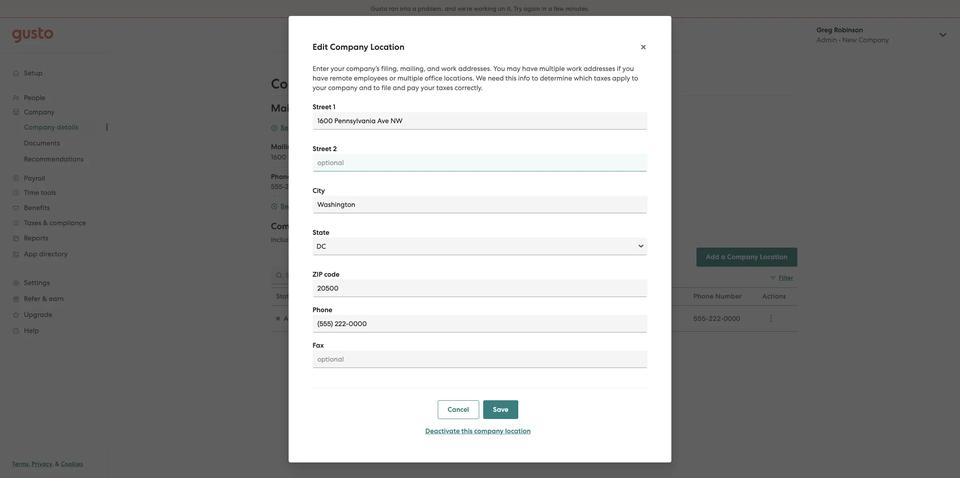 Task type: vqa. For each thing, say whether or not it's contained in the screenshot.
bottommost 0000
yes



Task type: locate. For each thing, give the bounding box(es) containing it.
2 street from the top
[[313, 145, 331, 153]]

222- up switch in the top left of the page
[[285, 183, 299, 191]]

taxes down office
[[436, 84, 453, 92]]

have up info
[[522, 64, 538, 72]]

0 vertical spatial 20500
[[412, 153, 433, 161]]

1 horizontal spatial your
[[331, 64, 345, 72]]

main company location
[[271, 102, 387, 114]]

to right info
[[532, 74, 538, 82]]

privacy
[[32, 461, 52, 468]]

employees button
[[612, 288, 688, 305]]

locations inside company work locations includes new company 's physical and remote locations
[[337, 221, 377, 232]]

nw
[[397, 315, 409, 323]]

2 horizontal spatial to
[[632, 74, 639, 82]]

remote location? button
[[522, 288, 611, 305]]

, left privacy link
[[29, 461, 30, 468]]

employees down address
[[537, 153, 572, 162]]

no for no employees
[[627, 314, 636, 323]]

and up office
[[427, 64, 440, 72]]

0 vertical spatial 222-
[[285, 183, 299, 191]]

1 horizontal spatial to
[[532, 74, 538, 82]]

street for street 2
[[313, 145, 331, 153]]

no employees
[[627, 314, 672, 323]]

0 vertical spatial have
[[522, 64, 538, 72]]

ave inside mailing address 1600 pennsylvania ave nw, washington, dc 20500
[[331, 153, 343, 161]]

washington,
[[359, 153, 399, 161], [411, 315, 451, 323]]

no down remote
[[526, 315, 535, 323]]

ave down 2
[[331, 153, 343, 161]]

list containing mailing address
[[271, 142, 622, 197]]

list
[[271, 142, 622, 197]]

1 vertical spatial mailing
[[303, 202, 328, 211]]

1 work from the left
[[441, 64, 457, 72]]

2 horizontal spatial this
[[582, 153, 594, 162]]

location right at
[[596, 153, 622, 162]]

zip
[[313, 270, 323, 279]]

no down employees
[[627, 314, 636, 323]]

0 horizontal spatial a
[[413, 5, 416, 12]]

ave
[[331, 153, 343, 161], [384, 315, 396, 323]]

0 vertical spatial phone
[[271, 173, 291, 181]]

address up work
[[330, 202, 356, 211]]

1 vertical spatial street
[[313, 145, 331, 153]]

on
[[498, 5, 505, 12]]

address
[[321, 124, 347, 132], [297, 143, 323, 151], [330, 202, 356, 211], [323, 292, 349, 301]]

0 horizontal spatial have
[[313, 74, 328, 82]]

1 horizontal spatial 0000
[[724, 315, 740, 323]]

company down the save
[[474, 427, 504, 435]]

0 vertical spatial this
[[506, 74, 517, 82]]

1 street from the top
[[313, 103, 331, 111]]

employees down company's
[[354, 74, 388, 82]]

company's
[[346, 64, 380, 72]]

street left 2
[[313, 145, 331, 153]]

employees down employees button
[[638, 314, 672, 323]]

location up filing,
[[370, 42, 405, 52]]

1 vertical spatial 222-
[[709, 315, 724, 323]]

location down file
[[346, 102, 387, 114]]

employees inside enter your company's filing, mailing, and work addresses. you may have multiple work addresses if you have remote employees or multiple office locations. we need this info to determine which taxes apply to your company and to file and pay your taxes correctly.
[[354, 74, 388, 82]]

location inside main company location with option to select different filing and mailing addresses group
[[346, 102, 387, 114]]

1 vertical spatial location
[[505, 427, 531, 435]]

remote inside company work locations includes new company 's physical and remote locations
[[392, 236, 415, 244]]

1 horizontal spatial mailing
[[303, 202, 328, 211]]

0 vertical spatial dc
[[400, 153, 410, 161]]

1
[[333, 103, 336, 111]]

phone up switch in the top left of the page
[[271, 173, 291, 181]]

street for street 1
[[313, 103, 331, 111]]

locations up physical
[[337, 221, 377, 232]]

1 horizontal spatial phone
[[313, 306, 332, 314]]

company inside group
[[298, 102, 344, 114]]

0 vertical spatial 555-
[[271, 183, 285, 191]]

1600 pennsylvania ave nw  washington, dc 20500
[[323, 315, 484, 323]]

code
[[324, 270, 340, 279]]

pennsylvania
[[288, 153, 329, 161], [341, 315, 382, 323]]

select filing address
[[281, 124, 347, 132]]

employees inside edit address edit employees at this location
[[537, 153, 572, 162]]

2 vertical spatial edit
[[523, 153, 536, 162]]

0000 up switch mailing address button
[[299, 183, 317, 191]]

addresses.
[[458, 64, 492, 72]]

your down office
[[421, 84, 435, 92]]

0 horizontal spatial 222-
[[285, 183, 299, 191]]

555- inside phone 555-222-0000
[[271, 183, 285, 191]]

filing,
[[381, 64, 399, 72]]

555- up switch in the top left of the page
[[271, 183, 285, 191]]

company down work
[[315, 236, 345, 244]]

Search field
[[271, 267, 470, 284]]

to
[[532, 74, 538, 82], [632, 74, 639, 82], [373, 84, 380, 92]]

1 vertical spatial this
[[582, 153, 594, 162]]

1 horizontal spatial 20500
[[463, 315, 484, 323]]

20500 up phone element
[[412, 153, 433, 161]]

phone left number
[[694, 292, 714, 301]]

0 vertical spatial taxes
[[594, 74, 611, 82]]

pennsylvania inside mailing address 1600 pennsylvania ave nw, washington, dc 20500
[[288, 153, 329, 161]]

0 vertical spatial company
[[328, 84, 358, 92]]

1600
[[271, 153, 286, 161], [323, 315, 340, 323]]

taxes
[[594, 74, 611, 82], [436, 84, 453, 92]]

zip code
[[313, 270, 340, 279]]

1 vertical spatial phone
[[694, 292, 714, 301]]

work up locations.
[[441, 64, 457, 72]]

work
[[313, 221, 335, 232]]

1 vertical spatial pennsylvania
[[341, 315, 382, 323]]

have
[[522, 64, 538, 72], [313, 74, 328, 82]]

0 horizontal spatial employees
[[354, 74, 388, 82]]

0 vertical spatial multiple
[[539, 64, 565, 72]]

0 horizontal spatial 20500
[[412, 153, 433, 161]]

0 horizontal spatial taxes
[[436, 84, 453, 92]]

1 vertical spatial 1600
[[323, 315, 340, 323]]

edit
[[313, 42, 328, 52], [523, 143, 536, 152], [523, 153, 536, 162]]

mailing down 'city'
[[303, 202, 328, 211]]

0 vertical spatial washington,
[[359, 153, 399, 161]]

taxes down addresses
[[594, 74, 611, 82]]

washington, right nw,
[[359, 153, 399, 161]]

a right add
[[721, 253, 726, 261]]

have down enter
[[313, 74, 328, 82]]

, left &
[[52, 461, 54, 468]]

20500
[[412, 153, 433, 161], [463, 315, 484, 323]]

location
[[370, 42, 405, 52], [346, 102, 387, 114], [760, 253, 788, 261]]

no
[[627, 314, 636, 323], [526, 315, 535, 323]]

0 vertical spatial ave
[[331, 153, 343, 161]]

0 horizontal spatial mailing
[[271, 143, 296, 151]]

0000 down number
[[724, 315, 740, 323]]

555-
[[271, 183, 285, 191], [694, 315, 709, 323]]

to left file
[[373, 84, 380, 92]]

1 , from the left
[[29, 461, 30, 468]]

1 vertical spatial company
[[474, 427, 504, 435]]

main company location with option to select different filing and mailing addresses group
[[271, 102, 622, 211]]

0 vertical spatial 1600
[[271, 153, 286, 161]]

this inside edit address edit employees at this location
[[582, 153, 594, 162]]

location inside edit address edit employees at this location
[[596, 153, 622, 162]]

222-
[[285, 183, 299, 191], [709, 315, 724, 323]]

pay
[[407, 84, 419, 92]]

street left 1
[[313, 103, 331, 111]]

location?
[[552, 292, 582, 301]]

to down you
[[632, 74, 639, 82]]

1 vertical spatial remote
[[392, 236, 415, 244]]

washington, inside mailing address 1600 pennsylvania ave nw, washington, dc 20500
[[359, 153, 399, 161]]

this inside enter your company's filing, mailing, and work addresses. you may have multiple work addresses if you have remote employees or multiple office locations. we need this info to determine which taxes apply to your company and to file and pay your taxes correctly.
[[506, 74, 517, 82]]

phone for 555-
[[271, 173, 291, 181]]

1 horizontal spatial employees
[[537, 153, 572, 162]]

locations down company's
[[335, 76, 395, 92]]

a right the into
[[413, 5, 416, 12]]

your down enter
[[313, 84, 327, 92]]

address down the select filing address button
[[297, 143, 323, 151]]

multiple up 'determine'
[[539, 64, 565, 72]]

0 vertical spatial location
[[596, 153, 622, 162]]

1 horizontal spatial ave
[[384, 315, 396, 323]]

0 horizontal spatial remote
[[330, 74, 352, 82]]

222- down phone number
[[709, 315, 724, 323]]

0 vertical spatial pennsylvania
[[288, 153, 329, 161]]

into
[[400, 5, 411, 12]]

minutes.
[[566, 5, 590, 12]]

0 horizontal spatial phone
[[271, 173, 291, 181]]

1 vertical spatial dc
[[452, 315, 462, 323]]

1 vertical spatial ave
[[384, 315, 396, 323]]

1 horizontal spatial taxes
[[594, 74, 611, 82]]

company right add
[[727, 253, 758, 261]]

edit left address
[[523, 143, 536, 152]]

work
[[441, 64, 457, 72], [567, 64, 582, 72]]

edit up enter
[[313, 42, 328, 52]]

1 horizontal spatial pennsylvania
[[341, 315, 382, 323]]

remote down company's
[[330, 74, 352, 82]]

1 vertical spatial location
[[346, 102, 387, 114]]

2 vertical spatial phone
[[313, 306, 332, 314]]

0 horizontal spatial dc
[[400, 153, 410, 161]]

2 horizontal spatial phone
[[694, 292, 714, 301]]

cancel
[[448, 405, 469, 414]]

company up 1
[[328, 84, 358, 92]]

phone element
[[271, 172, 622, 197]]

1 horizontal spatial have
[[522, 64, 538, 72]]

1 horizontal spatial no
[[627, 314, 636, 323]]

1 horizontal spatial 555-
[[694, 315, 709, 323]]

1600 up phone 555-222-0000
[[271, 153, 286, 161]]

0 horizontal spatial washington,
[[359, 153, 399, 161]]

dialog main content element
[[305, 59, 656, 446]]

deactivate this company location button
[[425, 427, 531, 436]]

1 horizontal spatial 1600
[[323, 315, 340, 323]]

cookies button
[[61, 459, 83, 469]]

this down cancel
[[462, 427, 473, 435]]

0 vertical spatial location
[[370, 42, 405, 52]]

city
[[313, 186, 325, 195]]

nw,
[[344, 153, 357, 161]]

2 horizontal spatial employees
[[638, 314, 672, 323]]

a inside button
[[721, 253, 726, 261]]

0 horizontal spatial ave
[[331, 153, 343, 161]]

select
[[281, 124, 300, 132]]

1 vertical spatial edit
[[523, 143, 536, 152]]

0 horizontal spatial 1600
[[271, 153, 286, 161]]

street 1
[[313, 103, 336, 111]]

active
[[284, 315, 304, 323]]

washington, right nw
[[411, 315, 451, 323]]

and right physical
[[378, 236, 391, 244]]

2 vertical spatial location
[[760, 253, 788, 261]]

1 horizontal spatial multiple
[[539, 64, 565, 72]]

Street 2 text field
[[313, 154, 648, 171]]

0 horizontal spatial location
[[505, 427, 531, 435]]

edit down edit address button
[[523, 153, 536, 162]]

address
[[537, 143, 563, 152]]

1 horizontal spatial remote
[[392, 236, 415, 244]]

remote inside enter your company's filing, mailing, and work addresses. you may have multiple work addresses if you have remote employees or multiple office locations. we need this info to determine which taxes apply to your company and to file and pay your taxes correctly.
[[330, 74, 352, 82]]

multiple down mailing,
[[398, 74, 423, 82]]

employees
[[354, 74, 388, 82], [537, 153, 572, 162], [638, 314, 672, 323]]

0 horizontal spatial multiple
[[398, 74, 423, 82]]

this down may
[[506, 74, 517, 82]]

0000
[[299, 183, 317, 191], [724, 315, 740, 323]]

0 horizontal spatial to
[[373, 84, 380, 92]]

0 vertical spatial employees
[[354, 74, 388, 82]]

0 horizontal spatial 555-
[[271, 183, 285, 191]]

phone inside phone 555-222-0000
[[271, 173, 291, 181]]

company down enter
[[271, 76, 332, 92]]

0 horizontal spatial company
[[328, 84, 358, 92]]

work up which
[[567, 64, 582, 72]]

0 horizontal spatial work
[[441, 64, 457, 72]]

1 vertical spatial have
[[313, 74, 328, 82]]

location up filter popup button at the bottom of the page
[[760, 253, 788, 261]]

working
[[474, 5, 497, 12]]

mailing inside switch mailing address button
[[303, 202, 328, 211]]

0 vertical spatial edit
[[313, 42, 328, 52]]

phone number
[[694, 292, 742, 301]]

your up "company locations"
[[331, 64, 345, 72]]

apply
[[612, 74, 630, 82]]

a right in
[[549, 5, 552, 12]]

address down code
[[323, 292, 349, 301]]

ave left nw
[[384, 315, 396, 323]]

0 horizontal spatial ,
[[29, 461, 30, 468]]

this right at
[[582, 153, 594, 162]]

company up company's
[[330, 42, 368, 52]]

1600 up fax
[[323, 315, 340, 323]]

City text field
[[313, 196, 648, 213]]

company locations
[[271, 76, 395, 92]]

street
[[313, 103, 331, 111], [313, 145, 331, 153]]

20500 down zip code text field
[[463, 315, 484, 323]]

0 horizontal spatial pennsylvania
[[288, 153, 329, 161]]

1 horizontal spatial washington,
[[411, 315, 451, 323]]

1 vertical spatial taxes
[[436, 84, 453, 92]]

few
[[554, 5, 564, 12]]

mailing address 1600 pennsylvania ave nw, washington, dc 20500
[[271, 143, 433, 161]]

this
[[506, 74, 517, 82], [582, 153, 594, 162], [462, 427, 473, 435]]

location down save "button"
[[505, 427, 531, 435]]

correctly.
[[455, 84, 483, 92]]

0 horizontal spatial this
[[462, 427, 473, 435]]

2 horizontal spatial a
[[721, 253, 726, 261]]

0 horizontal spatial no
[[526, 315, 535, 323]]

mailing down select
[[271, 143, 296, 151]]

0 vertical spatial remote
[[330, 74, 352, 82]]

2 vertical spatial this
[[462, 427, 473, 435]]

save
[[493, 405, 509, 414]]

phone down status button
[[313, 306, 332, 314]]

0 vertical spatial street
[[313, 103, 331, 111]]

0 vertical spatial 0000
[[299, 183, 317, 191]]

company
[[328, 84, 358, 92], [474, 427, 504, 435]]

20500 inside mailing address 1600 pennsylvania ave nw, washington, dc 20500
[[412, 153, 433, 161]]

switch mailing address button
[[271, 202, 356, 211]]

555- down phone number
[[694, 315, 709, 323]]

2 horizontal spatial your
[[421, 84, 435, 92]]

actions
[[763, 292, 786, 301]]

555-222-0000
[[694, 315, 740, 323]]

your
[[331, 64, 345, 72], [313, 84, 327, 92], [421, 84, 435, 92]]

1 horizontal spatial company
[[474, 427, 504, 435]]

remote left locations
[[392, 236, 415, 244]]

address inside mailing address 1600 pennsylvania ave nw, washington, dc 20500
[[297, 143, 323, 151]]

1 vertical spatial employees
[[537, 153, 572, 162]]

1 horizontal spatial this
[[506, 74, 517, 82]]

company up select filing address
[[298, 102, 344, 114]]



Task type: describe. For each thing, give the bounding box(es) containing it.
1 horizontal spatial a
[[549, 5, 552, 12]]

state
[[313, 228, 329, 237]]

physical
[[351, 236, 376, 244]]

company inside 'button'
[[474, 427, 504, 435]]

locations
[[416, 236, 445, 244]]

this inside 'button'
[[462, 427, 473, 435]]

1 vertical spatial washington,
[[411, 315, 451, 323]]

1 horizontal spatial 222-
[[709, 315, 724, 323]]

add a company location
[[706, 253, 788, 261]]

locations.
[[444, 74, 474, 82]]

location for main company location
[[346, 102, 387, 114]]

home image
[[12, 27, 53, 43]]

we
[[476, 74, 486, 82]]

address down main company location
[[321, 124, 347, 132]]

mailing,
[[400, 64, 425, 72]]

account menu element
[[806, 18, 948, 52]]

mailing inside mailing address 1600 pennsylvania ave nw, washington, dc 20500
[[271, 143, 296, 151]]

terms link
[[12, 461, 29, 468]]

privacy link
[[32, 461, 52, 468]]

terms
[[12, 461, 29, 468]]

it.
[[507, 5, 512, 12]]

at
[[574, 153, 581, 162]]

remote
[[526, 292, 550, 301]]

enter your company's filing, mailing, and work addresses. you may have multiple work addresses if you have remote employees or multiple office locations. we need this info to determine which taxes apply to your company and to file and pay your taxes correctly.
[[313, 64, 639, 92]]

may
[[507, 64, 521, 72]]

ran
[[389, 5, 399, 12]]

location inside 'button'
[[505, 427, 531, 435]]

gusto
[[371, 5, 387, 12]]

street 2
[[313, 145, 337, 153]]

add a company location button
[[697, 248, 797, 267]]

status
[[276, 292, 296, 301]]

2 , from the left
[[52, 461, 54, 468]]

filter
[[779, 274, 793, 282]]

0000 inside phone 555-222-0000
[[299, 183, 317, 191]]

company work locations includes new company 's physical and remote locations
[[271, 221, 445, 244]]

and down company's
[[359, 84, 372, 92]]

edit for edit address edit employees at this location
[[523, 143, 536, 152]]

remote location?
[[526, 292, 582, 301]]

terms , privacy , & cookies
[[12, 461, 83, 468]]

or
[[389, 74, 396, 82]]

new
[[298, 236, 313, 244]]

add
[[706, 253, 720, 261]]

phone 555-222-0000
[[271, 173, 317, 191]]

ZIP code text field
[[313, 279, 648, 297]]

1 vertical spatial multiple
[[398, 74, 423, 82]]

main
[[271, 102, 296, 114]]

edit company location
[[313, 42, 405, 52]]

company inside enter your company's filing, mailing, and work addresses. you may have multiple work addresses if you have remote employees or multiple office locations. we need this info to determine which taxes apply to your company and to file and pay your taxes correctly.
[[328, 84, 358, 92]]

fax
[[313, 341, 324, 350]]

phone for number
[[694, 292, 714, 301]]

cookies
[[61, 461, 83, 468]]

company up the includes
[[271, 221, 311, 232]]

and left we're
[[445, 5, 456, 12]]

0 vertical spatial locations
[[335, 76, 395, 92]]

&
[[55, 461, 59, 468]]

2
[[333, 145, 337, 153]]

switch mailing address
[[281, 202, 356, 211]]

and inside company work locations includes new company 's physical and remote locations
[[378, 236, 391, 244]]

location inside 'add a company location' button
[[760, 253, 788, 261]]

and down or
[[393, 84, 405, 92]]

1600 inside mailing address 1600 pennsylvania ave nw, washington, dc 20500
[[271, 153, 286, 161]]

edit employees at this location link
[[523, 153, 622, 162]]

dc inside mailing address 1600 pennsylvania ave nw, washington, dc 20500
[[400, 153, 410, 161]]

location for edit company location
[[370, 42, 405, 52]]

0 horizontal spatial your
[[313, 84, 327, 92]]

edit for edit company location
[[313, 42, 328, 52]]

Phone text field
[[313, 315, 648, 332]]

2 work from the left
[[567, 64, 582, 72]]

if
[[617, 64, 621, 72]]

status button
[[271, 288, 318, 305]]

filing
[[302, 124, 319, 132]]

you
[[493, 64, 505, 72]]

Street 1 text field
[[313, 112, 648, 129]]

includes
[[271, 236, 297, 244]]

1 vertical spatial 0000
[[724, 315, 740, 323]]

1 vertical spatial 20500
[[463, 315, 484, 323]]

mailing address element
[[271, 142, 622, 167]]

office
[[425, 74, 442, 82]]

deactivate this company location
[[425, 427, 531, 435]]

Fax text field
[[313, 350, 648, 368]]

2 vertical spatial employees
[[638, 314, 672, 323]]

employees
[[617, 292, 651, 301]]

cancel button
[[438, 400, 479, 419]]

save button
[[483, 400, 519, 419]]

we're
[[458, 5, 472, 12]]

which
[[574, 74, 592, 82]]

number
[[716, 292, 742, 301]]

edit address edit employees at this location
[[523, 143, 622, 162]]

company inside button
[[727, 253, 758, 261]]

edit address button
[[523, 143, 563, 152]]

in
[[542, 5, 547, 12]]

phone inside dialog main content element
[[313, 306, 332, 314]]

deactivate
[[425, 427, 460, 435]]

filter button
[[766, 272, 797, 284]]

file
[[382, 84, 391, 92]]

1 vertical spatial 555-
[[694, 315, 709, 323]]

you
[[623, 64, 634, 72]]

try
[[514, 5, 522, 12]]

222- inside phone 555-222-0000
[[285, 183, 299, 191]]

addresses
[[584, 64, 615, 72]]

switch
[[281, 202, 302, 211]]

problem,
[[418, 5, 443, 12]]

info
[[518, 74, 530, 82]]

enter
[[313, 64, 329, 72]]

again
[[524, 5, 540, 12]]

determine
[[540, 74, 572, 82]]

's
[[345, 236, 349, 244]]

no for no
[[526, 315, 535, 323]]

select filing address button
[[271, 123, 347, 133]]

1 horizontal spatial dc
[[452, 315, 462, 323]]



